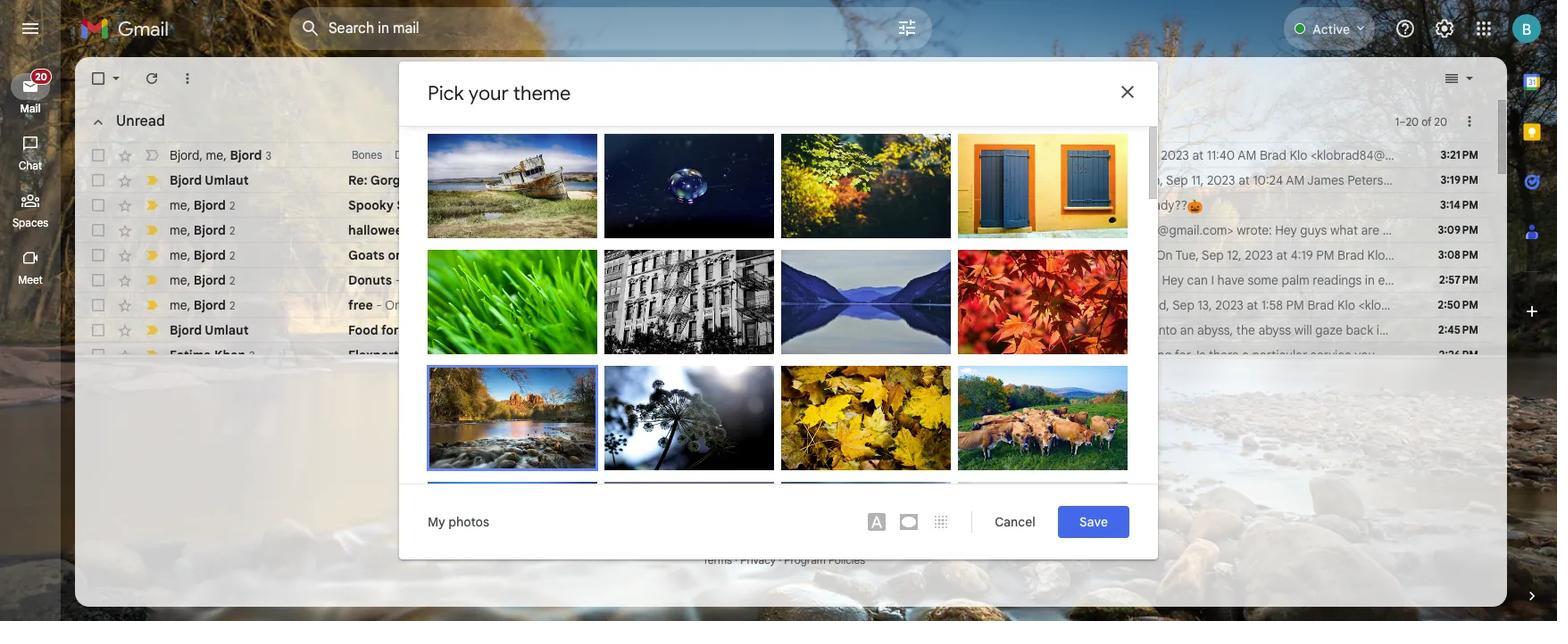 Task type: vqa. For each thing, say whether or not it's contained in the screenshot.
Donuts
yes



Task type: describe. For each thing, give the bounding box(es) containing it.
1 were from the left
[[1100, 347, 1128, 363]]

doyle
[[825, 222, 856, 238]]

process
[[761, 322, 806, 338]]

wrote: down kazantzakis
[[1059, 197, 1094, 213]]

your up food for thought - whoever fights monsters should see to it that in the process he does not become a monster. and if you gaze long enough into an abyss, the abyss will gaze back into you.
[[855, 297, 880, 313]]

głowaty up 12:36
[[860, 236, 903, 250]]

11,
[[1192, 172, 1204, 188]]

service
[[1311, 347, 1352, 363]]

wrote: down nietzsche
[[1124, 272, 1159, 288]]

terms link
[[703, 554, 732, 567]]

klo down luminous
[[896, 197, 913, 213]]

unread tab panel
[[75, 100, 1557, 622]]

me for halloween movies - where there is no imagination there is no horror. arthur conan doyle on tue, sep 12, 2023 at 2:50 pm brad klo <klobrad84@gmail.com> wrote: hey guys what are your favorite halloween movies
[[170, 222, 187, 238]]

🎃 image
[[1188, 199, 1203, 214]]

support
[[1411, 347, 1455, 363]]

some
[[1248, 272, 1279, 288]]

umlaut for re: gorge of the jungle - we come from a dark abyss, we end in a dark abyss, and we call the luminous interval life. nikos kazantzakis on mon, sep 11, 2023 at 10:24 am james peterson <james.peterson1902@gma
[[205, 172, 249, 188]]

me for free - only the disciplined ones in life are free. if you are undisciplined, you are a slave to your moods and your passions. eliud kipchoge on wed, sep 13, 2023 at 1:58 pm brad klo <klobrad84@gmail.com
[[170, 297, 187, 313]]

you left need
[[1355, 347, 1375, 363]]

me for goats or cats? - those who cannot understand how to put their thoughts on ice should not enter into the heat of debate. friedrich nietzsche on tue, sep 12, 2023 at 4:19 pm brad klo <klobrad84@gmail.com> wrote
[[170, 247, 187, 263]]

their
[[689, 247, 716, 263]]

guy up animals option
[[499, 466, 520, 480]]

signed
[[613, 347, 650, 363]]

what right clarify
[[1046, 347, 1074, 363]]

looking
[[1131, 347, 1172, 363]]

1 horizontal spatial back
[[1346, 322, 1374, 338]]

spaces
[[12, 216, 48, 229]]

refresh image
[[143, 70, 161, 88]]

1 vertical spatial not
[[424, 272, 443, 288]]

bullock left '0.13'
[[662, 468, 699, 482]]

unread
[[116, 113, 165, 130]]

guys
[[1301, 222, 1327, 238]]

2 for halloween
[[229, 224, 235, 237]]

2 were from the left
[[1504, 347, 1531, 363]]

pm right 4:19
[[1316, 247, 1335, 263]]

only
[[385, 297, 411, 313]]

and down become
[[893, 347, 915, 363]]

free
[[348, 297, 373, 313]]

0 horizontal spatial bones
[[352, 148, 382, 162]]

re: gorge of the jungle - we come from a dark abyss, we end in a dark abyss, and we call the luminous interval life. nikos kazantzakis on mon, sep 11, 2023 at 10:24 am james peterson <james.peterson1902@gma
[[348, 172, 1557, 188]]

to left 'thinker'
[[782, 147, 793, 163]]

need
[[1379, 347, 1407, 363]]

at left 2:50
[[980, 222, 991, 238]]

terms
[[703, 554, 732, 567]]

0.13
[[706, 481, 729, 497]]

0 horizontal spatial abyss,
[[626, 172, 662, 188]]

my
[[428, 514, 445, 530]]

by: mike cleron option
[[958, 482, 1128, 587]]

into left an
[[1156, 322, 1177, 338]]

2023 right 29,
[[1161, 147, 1189, 163]]

thanks
[[1491, 147, 1532, 163]]

debate.
[[997, 247, 1040, 263]]

pm right 2:50
[[1022, 222, 1041, 238]]

grzegorz down us
[[457, 236, 504, 250]]

by: terry yarbrough
[[969, 468, 1069, 482]]

pm right 1:58 at the right of the page
[[1286, 297, 1305, 313]]

are down peterson
[[1361, 222, 1380, 238]]

1 horizontal spatial wed,
[[1141, 297, 1170, 313]]

8 row from the top
[[75, 318, 1493, 343]]

2 for donuts
[[229, 274, 235, 287]]

long
[[1082, 322, 1107, 338]]

at left 1:38
[[805, 197, 816, 213]]

of right heat
[[982, 247, 994, 263]]

brad down luminous
[[866, 197, 892, 213]]

into right enter
[[907, 247, 928, 263]]

terms · privacy · program policies
[[703, 554, 865, 567]]

goats
[[348, 247, 385, 263]]

34
[[800, 518, 812, 531]]

1 horizontal spatial abyss,
[[761, 172, 797, 188]]

come
[[523, 172, 555, 188]]

of right –
[[1422, 115, 1432, 128]]

end
[[685, 172, 706, 188]]

4:19
[[1291, 247, 1313, 263]]

2 horizontal spatial abyss,
[[1198, 322, 1233, 338]]

tue, up enter
[[879, 222, 902, 238]]

tue, up horror.
[[704, 197, 728, 213]]

james
[[1307, 172, 1345, 188]]

spaces heading
[[0, 216, 61, 230]]

by: grzegorz głowaty up minutes on the right bottom of page
[[792, 468, 903, 482]]

12:36
[[878, 272, 906, 288]]

sep up goats or cats? - those who cannot understand how to put their thoughts on ice should not enter into the heat of debate. friedrich nietzsche on tue, sep 12, 2023 at 4:19 pm brad klo <klobrad84@gmail.com> wrote
[[905, 222, 927, 238]]

an
[[1180, 322, 1194, 338]]

luminous
[[889, 172, 940, 188]]

- left for
[[445, 197, 450, 213]]

grzegorz up minutes on the right bottom of page
[[810, 468, 857, 482]]

no conversations selected
[[698, 401, 870, 419]]

how
[[625, 247, 649, 263]]

you
[[540, 347, 560, 363]]

important according to google magic. switch for food for thought
[[143, 321, 161, 339]]

onboarding
[[402, 347, 474, 363]]

29,
[[1141, 147, 1158, 163]]

<klobrad84@gmail.com> up peterson
[[1311, 147, 1450, 163]]

by: greg bullock down you?
[[615, 236, 699, 250]]

what down how
[[642, 272, 670, 288]]

2:50 pm
[[1438, 298, 1479, 312]]

mon,
[[1136, 172, 1163, 188]]

- left we
[[493, 172, 499, 188]]

1 – 20 of 20
[[1396, 115, 1448, 128]]

2 important mainly because it was sent directly to you. switch from the top
[[143, 196, 161, 214]]

7 row from the top
[[75, 293, 1493, 318]]

sep left 11,
[[1166, 172, 1188, 188]]

kipchoge
[[1065, 297, 1119, 313]]

guy right 2:50
[[1028, 236, 1048, 250]]

got.
[[713, 272, 735, 288]]

and right mirror
[[665, 147, 686, 163]]

1 vertical spatial or
[[1489, 347, 1501, 363]]

into up need
[[1377, 322, 1398, 338]]

on down aug
[[1116, 172, 1132, 188]]

account
[[717, 518, 757, 531]]

advanced search options image
[[889, 10, 925, 46]]

the left process
[[739, 322, 758, 338]]

the up season
[[427, 172, 447, 188]]

- right free at the left of the page
[[376, 297, 382, 313]]

unread button
[[80, 104, 172, 140]]

nietzsche
[[1097, 247, 1153, 263]]

t
[[1554, 147, 1557, 163]]

kazantzakis
[[1046, 172, 1113, 188]]

settings image
[[1434, 18, 1456, 39]]

tue, left aug
[[1089, 147, 1113, 163]]

you.
[[1401, 322, 1425, 338]]

- left it's
[[395, 272, 401, 288]]

<klobrad84@gmail.com> up eliud
[[982, 272, 1121, 288]]

a left particular
[[1242, 347, 1249, 363]]

privacy
[[740, 554, 776, 567]]

2023 up conan at the top right of the page
[[774, 197, 802, 213]]

pick your theme alert dialog
[[399, 62, 1158, 587]]

portal
[[804, 347, 837, 363]]

chat
[[19, 159, 42, 172]]

from
[[558, 172, 584, 188]]

the left abyss on the bottom right of page
[[1237, 322, 1255, 338]]

sep up an
[[1173, 297, 1195, 313]]

romain right heat
[[987, 236, 1025, 250]]

call
[[477, 347, 501, 363]]

1 horizontal spatial am
[[1286, 172, 1305, 188]]

you up process
[[753, 297, 773, 313]]

palm
[[1282, 272, 1310, 288]]

by: grzegorz głowaty down 1:38
[[792, 236, 903, 250]]

you right with,
[[1535, 347, 1555, 363]]

a down reflect
[[723, 172, 730, 188]]

ones
[[501, 297, 528, 313]]

bjord umlaut for re: gorge of the jungle
[[170, 172, 249, 188]]

us
[[475, 197, 488, 213]]

by: zermatt2 option
[[605, 482, 774, 587]]

of left 15
[[752, 481, 764, 497]]

wrote: up <james.peterson1902@gma
[[1453, 147, 1488, 163]]

grzegorz right ice
[[810, 236, 857, 250]]

romain down and
[[987, 352, 1025, 366]]

2 for free
[[229, 299, 235, 312]]

2:26 pm
[[1439, 348, 1479, 362]]

are right life
[[565, 297, 583, 313]]

your down "it"
[[691, 347, 716, 363]]

2 horizontal spatial there
[[1209, 347, 1239, 363]]

on right got.
[[738, 272, 755, 288]]

we
[[502, 172, 520, 188]]

me , bjord 2 for free
[[170, 297, 235, 313]]

photos
[[449, 514, 489, 530]]

with,
[[1458, 347, 1486, 363]]

seller
[[769, 347, 801, 363]]

life
[[544, 297, 561, 313]]

pm up "free - only the disciplined ones in life are free. if you are undisciplined, you are a slave to your moods and your passions. eliud kipchoge on wed, sep 13, 2023 at 1:58 pm brad klo <klobrad84@gmail.com"
[[909, 272, 927, 288]]

ago
[[856, 518, 875, 531]]

life
[[581, 147, 602, 163]]

2 gaze from the left
[[1316, 322, 1343, 338]]

ernest
[[985, 147, 1021, 163]]

2023 right 11,
[[1207, 172, 1236, 188]]

disciplined
[[436, 297, 497, 313]]

program policies link
[[784, 554, 865, 567]]

main content containing unread
[[75, 57, 1557, 622]]

account,
[[841, 347, 890, 363]]

to left put in the left top of the page
[[652, 247, 664, 263]]

2 20 from the left
[[1435, 115, 1448, 128]]

up
[[654, 347, 668, 363]]

2 dark from the left
[[733, 172, 758, 188]]

at left 11:40
[[1193, 147, 1204, 163]]

and
[[991, 322, 1014, 338]]

re:
[[348, 172, 368, 188]]

program
[[784, 554, 826, 567]]

is up put in the left top of the page
[[675, 222, 684, 238]]

wanting
[[595, 272, 639, 288]]

a left mirror
[[617, 147, 624, 163]]

2:50
[[994, 222, 1019, 238]]

for up 2:50 pm
[[1437, 272, 1453, 288]]

, for goats or cats?
[[187, 247, 190, 263]]

important mainly because it was sent directly to you. switch for re: gorge of the jungle - we come from a dark abyss, we end in a dark abyss, and we call the luminous interval life. nikos kazantzakis on mon, sep 11, 2023 at 10:24 am james peterson <james.peterson1902@gma
[[143, 171, 161, 189]]

2 halloween from the left
[[1458, 222, 1515, 238]]

thought
[[402, 322, 453, 338]]

0 vertical spatial will
[[690, 147, 708, 163]]

for right up
[[671, 347, 687, 363]]

- down the 'disciplined'
[[456, 322, 462, 338]]

enough
[[1110, 322, 1153, 338]]

does
[[827, 322, 855, 338]]

- for us to come? scott stapp is that you? on tue, sep 12, 2023 at 1:38 pm brad klo <klobrad84@gmail.com> wrote: are you ready??
[[441, 197, 1188, 213]]

2 vertical spatial not
[[858, 322, 877, 338]]

in down undisciplined,
[[726, 322, 736, 338]]

in right readings
[[1365, 272, 1375, 288]]

in right end
[[710, 172, 720, 188]]

row containing bjord
[[75, 143, 1557, 168]]

2 row from the top
[[75, 168, 1557, 193]]

important mainly because it was sent directly to you. switch for halloween movies - where there is no imagination there is no horror. arthur conan doyle on tue, sep 12, 2023 at 2:50 pm brad klo <klobrad84@gmail.com> wrote: hey guys what are your favorite halloween movies
[[143, 221, 161, 239]]

wrote
[[1531, 247, 1557, 263]]

brad up readings
[[1338, 247, 1365, 263]]

where
[[469, 222, 506, 238]]

passions.
[[978, 297, 1031, 313]]

sep up horror.
[[731, 197, 753, 213]]

guy down whoever
[[497, 352, 518, 366]]

by: greg bullock down the does
[[792, 352, 875, 366]]

2 inside the fatima khan 2
[[249, 349, 255, 362]]

by: greg bullock down see
[[615, 352, 699, 366]]

0 vertical spatial should
[[810, 247, 848, 263]]

1 vertical spatial should
[[610, 322, 648, 338]]

0 horizontal spatial 12,
[[756, 197, 771, 213]]

fake dinosaur bones - life is a mirror and will reflect back to the thinker what he thinks into it. ernest holmes on tue, aug 29, 2023 at 11:40 am brad klo <klobrad84@gmail.com> wrote: thanks for t
[[441, 147, 1557, 163]]

1 · from the left
[[735, 554, 738, 567]]

0 vertical spatial back
[[751, 147, 778, 163]]

important mainly because it was sent directly to you. switch for donuts - it's not having what you want, it's wanting what you've got. on wed, sep 13, 2023 at 12:36 pm brad klo <klobrad84@gmail.com> wrote: hey can i have some palm readings in exchange for
[[143, 271, 161, 289]]



Task type: locate. For each thing, give the bounding box(es) containing it.
monster.
[[940, 322, 988, 338]]

2 important according to google magic. switch from the top
[[143, 346, 161, 364]]

1 row from the top
[[75, 143, 1557, 168]]

at
[[1193, 147, 1204, 163], [1239, 172, 1250, 188], [805, 197, 816, 213], [980, 222, 991, 238], [1277, 247, 1288, 263], [863, 272, 874, 288], [1247, 297, 1258, 313]]

1 vertical spatial that
[[700, 322, 723, 338]]

the left heat
[[931, 247, 950, 263]]

horror.
[[705, 222, 742, 238]]

a left slave
[[798, 297, 805, 313]]

wed, down the on
[[757, 272, 786, 288]]

will
[[690, 147, 708, 163], [1294, 322, 1312, 338]]

should
[[810, 247, 848, 263], [610, 322, 648, 338]]

ready??
[[1143, 197, 1188, 213]]

1 horizontal spatial bones
[[531, 147, 569, 163]]

by: romain guy
[[969, 236, 1048, 250], [438, 352, 518, 366], [969, 352, 1048, 366], [440, 466, 520, 480]]

we
[[665, 172, 682, 188], [825, 172, 841, 188]]

3 important mainly because it was sent directly to you. switch from the top
[[143, 221, 161, 239]]

thinker
[[818, 147, 858, 163]]

1 vertical spatial 12,
[[930, 222, 945, 238]]

0 vertical spatial not
[[852, 247, 870, 263]]

1 horizontal spatial will
[[1294, 322, 1312, 338]]

5 important mainly because it was sent directly to you. switch from the top
[[143, 271, 161, 289]]

i left just
[[918, 347, 921, 363]]

flexport onboarding call - hey, you recently signed up for your flexport seller portal account, and i just wanted to clarify what you were looking for. is there a particular service you need support with, or were you 
[[348, 347, 1557, 363]]

0 horizontal spatial i
[[918, 347, 921, 363]]

on up enough
[[1122, 297, 1139, 313]]

conversations
[[720, 401, 810, 419]]

9 row from the top
[[75, 343, 1557, 368]]

0 horizontal spatial were
[[1100, 347, 1128, 363]]

4 important mainly because it was sent directly to you. switch from the top
[[143, 246, 161, 264]]

no up their
[[687, 222, 701, 238]]

0 horizontal spatial he
[[810, 322, 824, 338]]

pick your theme heading
[[428, 81, 571, 105]]

is up cannot
[[543, 222, 552, 238]]

0 horizontal spatial that
[[629, 197, 652, 213]]

a
[[617, 147, 624, 163], [588, 172, 595, 188], [723, 172, 730, 188], [798, 297, 805, 313], [930, 322, 936, 338], [1242, 347, 1249, 363]]

0.13 gb of 15 gb used
[[706, 481, 830, 497]]

0 horizontal spatial 13,
[[814, 272, 828, 288]]

2 we from the left
[[825, 172, 841, 188]]

mail heading
[[0, 102, 61, 116]]

2 · from the left
[[779, 554, 781, 567]]

food for thought - whoever fights monsters should see to it that in the process he does not become a monster. and if you gaze long enough into an abyss, the abyss will gaze back into you.
[[348, 322, 1425, 338]]

0 vertical spatial that
[[629, 197, 652, 213]]

hey,
[[513, 347, 537, 363]]

row down conan at the top right of the page
[[75, 243, 1557, 268]]

1 vertical spatial 13,
[[1198, 297, 1212, 313]]

row
[[75, 143, 1557, 168], [75, 168, 1557, 193], [75, 193, 1493, 218], [75, 218, 1557, 243], [75, 243, 1557, 268], [75, 268, 1493, 293], [75, 293, 1493, 318], [75, 318, 1493, 343], [75, 343, 1557, 368]]

gaze up "service"
[[1316, 322, 1343, 338]]

0 horizontal spatial gaze
[[1052, 322, 1079, 338]]

pick
[[428, 81, 464, 105]]

your left favorite
[[1383, 222, 1408, 238]]

greg left put in the left top of the page
[[634, 236, 659, 250]]

am
[[1238, 147, 1257, 163], [1286, 172, 1305, 188]]

free - only the disciplined ones in life are free. if you are undisciplined, you are a slave to your moods and your passions. eliud kipchoge on wed, sep 13, 2023 at 1:58 pm brad klo <klobrad84@gmail.com
[[348, 297, 1491, 313]]

hey
[[1275, 222, 1297, 238], [1162, 272, 1184, 288]]

2023 up slave
[[832, 272, 860, 288]]

1 horizontal spatial 13,
[[1198, 297, 1212, 313]]

0 horizontal spatial wed,
[[757, 272, 786, 288]]

tab list
[[1507, 57, 1557, 557]]

1 20 from the left
[[1406, 115, 1419, 128]]

12, up the have
[[1227, 247, 1242, 263]]

1 horizontal spatial i
[[1211, 272, 1214, 288]]

that
[[629, 197, 652, 213], [700, 322, 723, 338]]

for left the t
[[1534, 147, 1551, 163]]

2 umlaut from the top
[[205, 322, 249, 338]]

recently
[[563, 347, 609, 363]]

and
[[665, 147, 686, 163], [801, 172, 822, 188], [925, 297, 947, 313], [893, 347, 915, 363]]

important mainly because it was sent directly to you. switch
[[143, 171, 161, 189], [143, 196, 161, 214], [143, 221, 161, 239], [143, 246, 161, 264], [143, 271, 161, 289], [143, 296, 161, 314]]

eliud
[[1035, 297, 1062, 313]]

0 horizontal spatial movies
[[414, 222, 457, 238]]

greg down see
[[634, 352, 659, 366]]

0 horizontal spatial halloween
[[348, 222, 410, 238]]

by: greg bullock option
[[605, 134, 774, 252], [605, 250, 774, 368], [781, 250, 951, 368], [605, 366, 774, 484]]

- right call
[[504, 347, 510, 363]]

1 vertical spatial bjord umlaut
[[170, 322, 249, 338]]

0 horizontal spatial flexport
[[348, 347, 399, 363]]

on right you?
[[685, 197, 701, 213]]

jungle
[[449, 172, 490, 188]]

1 vertical spatial back
[[1346, 322, 1374, 338]]

ice
[[791, 247, 807, 263]]

1 horizontal spatial 12,
[[930, 222, 945, 238]]

will right abyss on the bottom right of page
[[1294, 322, 1312, 338]]

important according to google magic. switch
[[143, 321, 161, 339], [143, 346, 161, 364]]

is
[[605, 147, 614, 163], [616, 197, 625, 213], [543, 222, 552, 238], [675, 222, 684, 238]]

important according to google magic. switch for flexport onboarding call
[[143, 346, 161, 364]]

1 horizontal spatial movies
[[1518, 222, 1557, 238]]

1 umlaut from the top
[[205, 172, 249, 188]]

0 vertical spatial wed,
[[757, 272, 786, 288]]

animals option
[[428, 482, 597, 587]]

me for donuts - it's not having what you want, it's wanting what you've got. on wed, sep 13, 2023 at 12:36 pm brad klo <klobrad84@gmail.com> wrote: hey can i have some palm readings in exchange for
[[170, 272, 187, 288]]

1 halloween from the left
[[348, 222, 410, 238]]

me , bjord 2 for goats
[[170, 247, 235, 263]]

on right doyle
[[859, 222, 876, 238]]

i right can
[[1211, 272, 1214, 288]]

0 vertical spatial bjord umlaut
[[170, 172, 249, 188]]

0 horizontal spatial will
[[690, 147, 708, 163]]

1 vertical spatial hey
[[1162, 272, 1184, 288]]

halloween
[[348, 222, 410, 238], [1458, 222, 1515, 238]]

by: terry yarbrough option
[[958, 366, 1128, 484]]

2 bjord umlaut from the top
[[170, 322, 249, 338]]

clarify
[[1007, 347, 1043, 363]]

1 horizontal spatial halloween
[[1458, 222, 1515, 238]]

movies up cats?
[[414, 222, 457, 238]]

guy down eliud
[[1028, 352, 1048, 366]]

1 vertical spatial i
[[918, 347, 921, 363]]

0 horizontal spatial no
[[555, 222, 569, 238]]

on up kazantzakis
[[1070, 147, 1086, 163]]

1 horizontal spatial gaze
[[1316, 322, 1343, 338]]

by: grzegorz głowaty option
[[428, 134, 597, 252], [781, 134, 951, 252], [781, 366, 951, 484]]

20 right –
[[1435, 115, 1448, 128]]

6 important mainly because it was sent directly to you. switch from the top
[[143, 296, 161, 314]]

my photos button
[[413, 506, 504, 538]]

readings
[[1313, 272, 1362, 288]]

last
[[694, 518, 714, 531]]

a up just
[[930, 322, 936, 338]]

1 movies from the left
[[414, 222, 457, 238]]

2 movies from the left
[[1518, 222, 1557, 238]]

bjord umlaut down bjord , me , bjord 3
[[170, 172, 249, 188]]

imagination
[[572, 222, 638, 238]]

he left the does
[[810, 322, 824, 338]]

3 row from the top
[[75, 193, 1493, 218]]

aug
[[1116, 147, 1138, 163]]

3 me , bjord 2 from the top
[[170, 247, 235, 263]]

0 vertical spatial i
[[1211, 272, 1214, 288]]

10:24
[[1253, 172, 1283, 188]]

5 me , bjord 2 from the top
[[170, 297, 235, 313]]

thinks
[[909, 147, 943, 163]]

bones up come
[[531, 147, 569, 163]]

1 vertical spatial am
[[1286, 172, 1305, 188]]

4 me , bjord 2 from the top
[[170, 272, 235, 288]]

fatima
[[170, 347, 211, 363]]

should down doyle
[[810, 247, 848, 263]]

<klobrad84@gmail.com> down life.
[[917, 197, 1056, 213]]

nikos
[[1012, 172, 1043, 188]]

13,
[[814, 272, 828, 288], [1198, 297, 1212, 313]]

0 horizontal spatial should
[[610, 322, 648, 338]]

what
[[861, 147, 889, 163], [1331, 222, 1358, 238], [487, 272, 514, 288], [642, 272, 670, 288], [1046, 347, 1074, 363]]

0 vertical spatial 13,
[[814, 272, 828, 288]]

bullock down the does
[[838, 352, 875, 366]]

umlaut for food for thought - whoever fights monsters should see to it that in the process he does not become a monster. and if you gaze long enough into an abyss, the abyss will gaze back into you.
[[205, 322, 249, 338]]

1 horizontal spatial were
[[1504, 347, 1531, 363]]

come?
[[506, 197, 544, 213]]

0 horizontal spatial dark
[[598, 172, 623, 188]]

your inside alert dialog
[[469, 81, 509, 105]]

1 no from the left
[[555, 222, 569, 238]]

movies
[[414, 222, 457, 238], [1518, 222, 1557, 238]]

6 row from the top
[[75, 268, 1493, 293]]

search in mail image
[[295, 13, 327, 45]]

have
[[1218, 272, 1245, 288]]

1 we from the left
[[665, 172, 682, 188]]

brad up the friedrich
[[1044, 222, 1071, 238]]

spooky season
[[348, 197, 441, 213]]

tue, up can
[[1176, 247, 1199, 263]]

1 gb from the left
[[732, 481, 749, 497]]

on
[[773, 247, 788, 263]]

1 horizontal spatial that
[[700, 322, 723, 338]]

see
[[651, 322, 671, 338]]

me
[[206, 147, 223, 163], [170, 197, 187, 213], [170, 222, 187, 238], [170, 247, 187, 263], [170, 272, 187, 288], [170, 297, 187, 313]]

2 horizontal spatial 12,
[[1227, 247, 1242, 263]]

0 vertical spatial important according to google magic. switch
[[143, 321, 161, 339]]

main content
[[75, 57, 1557, 622]]

, for donuts
[[187, 272, 190, 288]]

the left 'thinker'
[[796, 147, 815, 163]]

by: grzegorz głowaty down us
[[438, 236, 550, 250]]

1 gaze from the left
[[1052, 322, 1079, 338]]

pick your theme
[[428, 81, 571, 105]]

meet heading
[[0, 273, 61, 288]]

the up "thought"
[[414, 297, 433, 313]]

1 dark from the left
[[598, 172, 623, 188]]

favorite
[[1411, 222, 1454, 238]]

we left call
[[825, 172, 841, 188]]

0 horizontal spatial there
[[509, 222, 540, 238]]

me , bjord 2 for halloween
[[170, 222, 235, 238]]

goats or cats? - those who cannot understand how to put their thoughts on ice should not enter into the heat of debate. friedrich nietzsche on tue, sep 12, 2023 at 4:19 pm brad klo <klobrad84@gmail.com> wrote
[[348, 247, 1557, 263]]

2
[[229, 199, 235, 212], [229, 224, 235, 237], [229, 249, 235, 262], [229, 274, 235, 287], [229, 299, 235, 312], [249, 349, 255, 362]]

0 vertical spatial am
[[1238, 147, 1257, 163]]

głowaty down come?
[[506, 236, 550, 250]]

12, up goats or cats? - those who cannot understand how to put their thoughts on ice should not enter into the heat of debate. friedrich nietzsche on tue, sep 12, 2023 at 4:19 pm brad klo <klobrad84@gmail.com> wrote
[[930, 222, 945, 238]]

privacy link
[[740, 554, 776, 567]]

fights
[[519, 322, 551, 338]]

not
[[852, 247, 870, 263], [424, 272, 443, 288], [858, 322, 877, 338]]

navigation containing mail
[[0, 57, 63, 622]]

flexport left seller at the bottom
[[719, 347, 766, 363]]

cancel
[[995, 514, 1036, 530]]

on right nietzsche
[[1156, 247, 1173, 263]]

chat heading
[[0, 159, 61, 173]]

row containing fatima khan
[[75, 343, 1557, 368]]

1 horizontal spatial should
[[810, 247, 848, 263]]

of up season
[[411, 172, 423, 188]]

gaze
[[1052, 322, 1079, 338], [1316, 322, 1343, 338]]

to right us
[[492, 197, 503, 213]]

1 horizontal spatial hey
[[1275, 222, 1297, 238]]

it.
[[971, 147, 981, 163]]

is right the life
[[605, 147, 614, 163]]

bjord umlaut for food for thought
[[170, 322, 249, 338]]

0 vertical spatial 12,
[[756, 197, 771, 213]]

he
[[892, 147, 906, 163], [810, 322, 824, 338]]

dinosaur
[[473, 147, 528, 163]]

1 vertical spatial will
[[1294, 322, 1312, 338]]

pm right 1:38
[[844, 197, 862, 213]]

into left 'it.'
[[947, 147, 968, 163]]

, for free
[[187, 297, 190, 313]]

mail, 20 unread messages image
[[29, 73, 50, 90]]

2 vertical spatial 12,
[[1227, 247, 1242, 263]]

to left "it"
[[675, 322, 686, 338]]

1 important according to google magic. switch from the top
[[143, 321, 161, 339]]

bullock up you've
[[662, 236, 699, 250]]

2023 up some
[[1245, 247, 1273, 263]]

2 flexport from the left
[[719, 347, 766, 363]]

he left thinks
[[892, 147, 906, 163]]

the right call
[[867, 172, 886, 188]]

wrote: up some
[[1237, 222, 1272, 238]]

understand
[[557, 247, 622, 263]]

Search in mail search field
[[289, 7, 932, 50]]

to
[[782, 147, 793, 163], [492, 197, 503, 213], [652, 247, 664, 263], [840, 297, 852, 313], [675, 322, 686, 338], [993, 347, 1004, 363]]

put
[[667, 247, 686, 263]]

2 gb from the left
[[782, 481, 799, 497]]

1 horizontal spatial flexport
[[719, 347, 766, 363]]

1 horizontal spatial there
[[641, 222, 672, 238]]

toggle split pane mode image
[[1443, 70, 1461, 88]]

1 important mainly because it was sent directly to you. switch from the top
[[143, 171, 161, 189]]

important mainly because it was sent directly to you. switch for goats or cats? - those who cannot understand how to put their thoughts on ice should not enter into the heat of debate. friedrich nietzsche on tue, sep 12, 2023 at 4:19 pm brad klo <klobrad84@gmail.com> wrote
[[143, 246, 161, 264]]

cancel button
[[980, 506, 1051, 538]]

0 horizontal spatial ·
[[735, 554, 738, 567]]

brad down readings
[[1308, 297, 1335, 313]]

dark
[[598, 172, 623, 188], [733, 172, 758, 188]]

interval
[[943, 172, 985, 188]]

1 horizontal spatial dark
[[733, 172, 758, 188]]

1 horizontal spatial he
[[892, 147, 906, 163]]

is
[[1197, 347, 1206, 363]]

5 row from the top
[[75, 243, 1557, 268]]

whoever
[[465, 322, 516, 338]]

khan
[[214, 347, 246, 363]]

0 vertical spatial hey
[[1275, 222, 1297, 238]]

me , bjord 2 for donuts
[[170, 272, 235, 288]]

what down 'who'
[[487, 272, 514, 288]]

you down cannot
[[518, 272, 538, 288]]

dark down reflect
[[733, 172, 758, 188]]

follow link to manage storage image
[[837, 480, 855, 498]]

0 horizontal spatial hey
[[1162, 272, 1184, 288]]

me , bjord 2
[[170, 197, 235, 213], [170, 222, 235, 238], [170, 247, 235, 263], [170, 272, 235, 288], [170, 297, 235, 313]]

1 horizontal spatial or
[[1489, 347, 1501, 363]]

you right if
[[1028, 322, 1048, 338]]

navigation
[[0, 57, 63, 622]]

1 bjord umlaut from the top
[[170, 172, 249, 188]]

0 horizontal spatial 20
[[1406, 115, 1419, 128]]

0 vertical spatial umlaut
[[205, 172, 249, 188]]

selected
[[814, 401, 870, 419]]

season
[[397, 197, 441, 213]]

wrote:
[[1453, 147, 1488, 163], [1059, 197, 1094, 213], [1237, 222, 1272, 238], [1124, 272, 1159, 288]]

romain down whoever
[[457, 352, 495, 366]]

halloween down 3:14 pm
[[1458, 222, 1515, 238]]

what right guys at right
[[1331, 222, 1358, 238]]

0 horizontal spatial gb
[[732, 481, 749, 497]]

important mainly because it was sent directly to you. switch for free - only the disciplined ones in life are free. if you are undisciplined, you are a slave to your moods and your passions. eliud kipchoge on wed, sep 13, 2023 at 1:58 pm brad klo <klobrad84@gmail.com
[[143, 296, 161, 314]]

2 for goats
[[229, 249, 235, 262]]

2:45 pm
[[1438, 323, 1479, 337]]

romain
[[987, 236, 1025, 250], [457, 352, 495, 366], [987, 352, 1025, 366], [459, 466, 497, 480]]

at left 1:58 at the right of the page
[[1247, 297, 1258, 313]]

bjord umlaut up the fatima khan 2
[[170, 322, 249, 338]]

1 me , bjord 2 from the top
[[170, 197, 235, 213]]

1 horizontal spatial gb
[[782, 481, 799, 497]]

2 me , bjord 2 from the top
[[170, 222, 235, 238]]

my photos
[[428, 514, 489, 530]]

0 horizontal spatial or
[[388, 247, 401, 263]]

1 vertical spatial wed,
[[1141, 297, 1170, 313]]

and right moods on the right
[[925, 297, 947, 313]]

not important switch
[[143, 146, 161, 164]]

enter
[[874, 247, 903, 263]]

that right "it"
[[700, 322, 723, 338]]

to right slave
[[840, 297, 852, 313]]

, for halloween movies
[[187, 222, 190, 238]]

0 horizontal spatial we
[[665, 172, 682, 188]]

if
[[615, 297, 623, 313]]

1 vertical spatial important according to google magic. switch
[[143, 346, 161, 364]]

0 vertical spatial he
[[892, 147, 906, 163]]

free.
[[586, 297, 612, 313]]

slave
[[808, 297, 837, 313]]

are up process
[[777, 297, 795, 313]]

1 vertical spatial he
[[810, 322, 824, 338]]

1 horizontal spatial ·
[[779, 554, 781, 567]]

just
[[924, 347, 945, 363]]

0 horizontal spatial back
[[751, 147, 778, 163]]

4 row from the top
[[75, 218, 1557, 243]]

it's
[[404, 272, 421, 288]]

0 vertical spatial or
[[388, 247, 401, 263]]

halloween down spooky
[[348, 222, 410, 238]]

0 horizontal spatial am
[[1238, 147, 1257, 163]]

1 vertical spatial umlaut
[[205, 322, 249, 338]]

2023 down the have
[[1216, 297, 1244, 313]]

, for spooky season
[[187, 197, 190, 213]]

2 no from the left
[[687, 222, 701, 238]]

were right with,
[[1504, 347, 1531, 363]]

1 horizontal spatial we
[[825, 172, 841, 188]]

bones
[[531, 147, 569, 163], [352, 148, 382, 162]]

1 horizontal spatial no
[[687, 222, 701, 238]]

tue,
[[1089, 147, 1113, 163], [704, 197, 728, 213], [879, 222, 902, 238], [1176, 247, 1199, 263]]

brad up 10:24
[[1260, 147, 1287, 163]]

row down - for us to come? scott stapp is that you? on tue, sep 12, 2023 at 1:38 pm brad klo <klobrad84@gmail.com> wrote: are you ready??
[[75, 218, 1557, 243]]

brad
[[1260, 147, 1287, 163], [866, 197, 892, 213], [1044, 222, 1071, 238], [1338, 247, 1365, 263], [931, 272, 957, 288], [1308, 297, 1335, 313]]

1 flexport from the left
[[348, 347, 399, 363]]

exchange
[[1378, 272, 1434, 288]]

by: inside by: terry yarbrough option
[[969, 468, 985, 482]]

by: romain guy option
[[958, 134, 1128, 252], [428, 250, 597, 368], [958, 250, 1128, 368], [428, 366, 597, 482], [781, 482, 951, 587]]

wanted
[[948, 347, 989, 363]]

1 horizontal spatial 20
[[1435, 115, 1448, 128]]

row down the on
[[75, 268, 1493, 293]]



